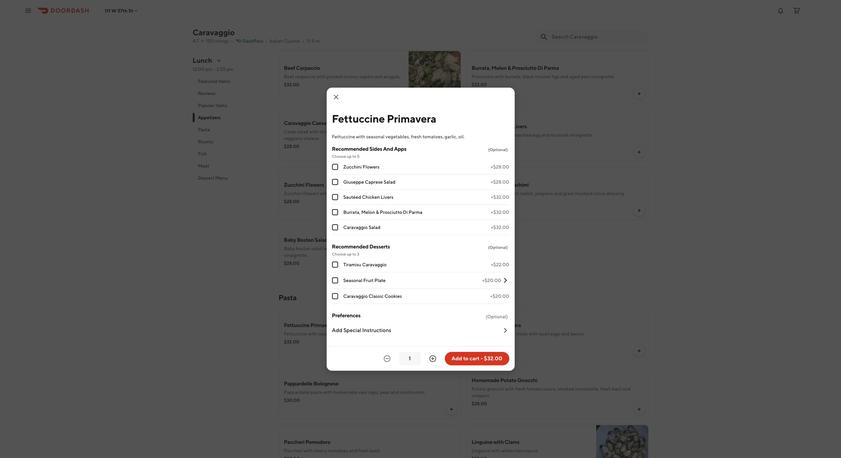 Task type: describe. For each thing, give the bounding box(es) containing it.
zucchini flowers
[[344, 164, 380, 170]]

zucchini flowers zucchini flowers with sheep's milk ricotta cheese on a bed of tomato coulis. $28.00
[[284, 182, 442, 204]]

tuna
[[498, 182, 510, 188]]

zucchini for zucchini flowers
[[344, 164, 362, 170]]

up inside recommended sides and apps choose up to 5
[[347, 154, 352, 159]]

baby boston salad baby boston salad with garlic, anchovies, and pine nuts; finished with sherry vinaigrette. $28.00
[[284, 237, 443, 266]]

fettuccine with seasonal vegetables, fresh tomatoes, garlic, oil.
[[332, 134, 465, 139]]

1 horizontal spatial prosciutto
[[472, 74, 494, 79]]

Item Search search field
[[552, 33, 644, 41]]

vegetables, inside sautéed calamari salad with mixed seasonal vegetables, cipollini onions and mushrooms.
[[565, 12, 590, 17]]

port
[[582, 74, 591, 79]]

garlic, inside "fettuccine primavera fettuccine with seasonal vegetables, fresh tomatoes, garlic, oil. $32.00"
[[397, 331, 410, 337]]

and inside the caravaggio caesar salad cesar salad with shrimps, heirloom tomatoes, pine nuts and shaved parmigiano reggiano cheese. $28.00
[[401, 129, 409, 134]]

notification bell image
[[777, 7, 785, 15]]

choose inside recommended desserts choose up to 3
[[332, 252, 346, 257]]

dessert menu button
[[193, 172, 271, 184]]

with inside beef carpaccio beef carpaccio with pickled onions, capers and arugula. $32.00
[[317, 74, 326, 79]]

ricotta
[[357, 191, 371, 196]]

vegetables, inside the fettuccine primavera dialog
[[386, 134, 410, 139]]

• for italian cuisine • 0.9 mi
[[303, 38, 305, 44]]

clam
[[515, 448, 525, 454]]

classic
[[369, 294, 384, 299]]

paccheri pomodoro paccheri with cherry tomatoes and fresh basil.
[[284, 439, 381, 454]]

dessert menu
[[198, 175, 228, 181]]

to inside button
[[464, 355, 469, 362]]

parmigiano
[[426, 129, 450, 134]]

111 w 57th st button
[[105, 8, 139, 13]]

1 horizontal spatial potato
[[501, 377, 517, 384]]

homemade potato gnocchi potato gnocchi with fresh tomato sauce, smoked mozzarella, fresh basil and oregano. $28.00
[[472, 377, 631, 407]]

tomatoes, inside the fettuccine primavera dialog
[[423, 134, 444, 139]]

boston
[[297, 237, 314, 243]]

melon for burrata, melon & prosciutto di parma
[[362, 210, 375, 215]]

linguine with clams image
[[597, 425, 649, 458]]

bacon.
[[571, 331, 585, 337]]

add item to cart image for fettuccine primavera
[[449, 348, 454, 354]]

salad for boston
[[315, 237, 328, 243]]

$32.00 inside button
[[484, 355, 503, 362]]

caravaggio for caravaggio classic cookies
[[344, 294, 368, 299]]

2 pappardelle from the top
[[284, 390, 310, 395]]

+$32.00 for &
[[491, 210, 510, 215]]

ratings
[[215, 38, 229, 44]]

to inside recommended desserts choose up to 3
[[353, 252, 356, 257]]

salad, inside the sautéed chicken livers frisee salad, bacon, poached egg and mustard vinaigrette
[[485, 132, 497, 138]]

salad down burrata, melon & prosciutto di parma
[[369, 225, 381, 230]]

a
[[394, 191, 397, 196]]

di for burrata, melon & prosciutto di parma prosciutto with burrata, black mission figs and aged port vinaigrette. $32.00
[[538, 65, 543, 71]]

flowers for zucchini flowers zucchini flowers with sheep's milk ricotta cheese on a bed of tomato coulis. $28.00
[[306, 182, 324, 188]]

and
[[383, 146, 393, 152]]

fresh down gnocchi
[[516, 386, 526, 392]]

with inside "fettuccine primavera fettuccine with seasonal vegetables, fresh tomatoes, garlic, oil. $32.00"
[[308, 331, 317, 337]]

111
[[105, 8, 110, 13]]

choose inside recommended sides and apps choose up to 5
[[332, 154, 346, 159]]

caprese
[[365, 179, 383, 185]]

$28.00 inside baby boston salad baby boston salad with garlic, anchovies, and pine nuts; finished with sherry vinaigrette. $28.00
[[284, 261, 300, 266]]

bolognese
[[314, 381, 339, 387]]

3 +$32.00 from the top
[[491, 225, 510, 230]]

dashpass •
[[243, 38, 268, 44]]

popular
[[198, 103, 215, 108]]

vegetables, inside "fettuccine primavera fettuccine with seasonal vegetables, fresh tomatoes, garlic, oil. $32.00"
[[338, 331, 362, 337]]

to inside recommended sides and apps choose up to 5
[[353, 154, 356, 159]]

2 linguine from the top
[[472, 448, 491, 454]]

2 beef from the top
[[284, 74, 294, 79]]

2 paccheri from the top
[[284, 448, 303, 454]]

buffalo mozzarella with organic heirloom tomatoes, cucumber, and red onion salad, finished with extra virgin olive oil.
[[284, 12, 446, 24]]

sautéed chicken livers
[[344, 194, 394, 200]]

carpaccio
[[296, 65, 320, 71]]

$32.00 inside burrata, melon & prosciutto di parma prosciutto with burrata, black mission figs and aged port vinaigrette. $32.00
[[472, 82, 487, 87]]

caravaggio caesar salad cesar salad with shrimps, heirloom tomatoes, pine nuts and shaved parmigiano reggiano cheese. $28.00
[[284, 120, 450, 149]]

caesar
[[312, 120, 329, 126]]

caravaggio for caravaggio
[[193, 28, 235, 37]]

add item to cart image for hamachi & tuna sashimi
[[637, 208, 642, 213]]

black inside hamachi & tuna sashimi with guacomole, black radish, jalapeno and grain mustard citrus dressing
[[508, 191, 520, 196]]

heirloom inside buffalo mozzarella with organic heirloom tomatoes, cucumber, and red onion salad, finished with extra virgin olive oil.
[[352, 12, 371, 17]]

1 vertical spatial potato
[[472, 386, 486, 392]]

$28.00 inside the zucchini flowers zucchini flowers with sheep's milk ricotta cheese on a bed of tomato coulis. $28.00
[[284, 199, 300, 204]]

homemade
[[472, 377, 500, 384]]

hamachi & tuna sashimi with guacomole, black radish, jalapeno and grain mustard citrus dressing
[[472, 182, 625, 196]]

clams
[[505, 439, 520, 446]]

vinaigrette
[[569, 132, 592, 138]]

cheese
[[372, 191, 387, 196]]

with inside burrata, melon & prosciutto di parma prosciutto with burrata, black mission figs and aged port vinaigrette. $32.00
[[495, 74, 504, 79]]

livers for sautéed chicken livers frisee salad, bacon, poached egg and mustard vinaigrette
[[513, 123, 527, 130]]

$32.00 inside "fettuccine primavera fettuccine with seasonal vegetables, fresh tomatoes, garlic, oil. $32.00"
[[284, 339, 299, 345]]

coulis.
[[429, 191, 442, 196]]

seasonal fruit plate
[[344, 278, 386, 283]]

add special instructions button
[[332, 321, 510, 340]]

tomatoes
[[328, 448, 349, 454]]

sautéed for sautéed chicken livers
[[344, 194, 361, 200]]

add item to cart image for burrata, melon & prosciutto di parma
[[637, 91, 642, 96]]

salad for caprese
[[384, 179, 396, 185]]

featured items button
[[193, 75, 271, 87]]

sautéed calamari salad with mixed seasonal vegetables, cipollini onions and mushrooms.
[[472, 12, 631, 24]]

and inside the sautéed chicken livers frisee salad, bacon, poached egg and mustard vinaigrette
[[542, 132, 550, 138]]

1 linguine from the top
[[472, 439, 493, 446]]

giuseppe caprese salad
[[344, 179, 396, 185]]

items for featured items
[[219, 79, 230, 84]]

ragu,
[[369, 390, 379, 395]]

smoked
[[558, 386, 575, 392]]

sides
[[370, 146, 383, 152]]

virgin
[[337, 19, 349, 24]]

burrata, for burrata, melon & prosciutto di parma prosciutto with burrata, black mission figs and aged port vinaigrette. $32.00
[[472, 65, 491, 71]]

jalapeno
[[536, 191, 554, 196]]

add special instructions
[[332, 327, 392, 334]]

calamari
[[491, 12, 509, 17]]

and inside spaghetti  carbonara spaghetti carbonara made with quail eggs and bacon.
[[562, 331, 570, 337]]

shaved
[[410, 129, 425, 134]]

and inside sautéed calamari salad with mixed seasonal vegetables, cipollini onions and mushrooms.
[[623, 12, 631, 17]]

fresh inside the fettuccine primavera dialog
[[411, 134, 422, 139]]

seasonal inside "fettuccine primavera fettuccine with seasonal vegetables, fresh tomatoes, garlic, oil. $32.00"
[[318, 331, 337, 337]]

risotto
[[198, 139, 214, 144]]

italian
[[270, 38, 283, 44]]

meat
[[198, 163, 209, 169]]

with inside hamachi & tuna sashimi with guacomole, black radish, jalapeno and grain mustard citrus dressing
[[472, 191, 481, 196]]

oil. inside buffalo mozzarella with organic heirloom tomatoes, cucumber, and red onion salad, finished with extra virgin olive oil.
[[361, 19, 367, 24]]

caravaggio for caravaggio caesar salad cesar salad with shrimps, heirloom tomatoes, pine nuts and shaved parmigiano reggiano cheese. $28.00
[[284, 120, 311, 126]]

2 vertical spatial zucchini
[[284, 191, 303, 196]]

buffalo
[[284, 12, 300, 17]]

pine inside baby boston salad baby boston salad with garlic, anchovies, and pine nuts; finished with sherry vinaigrette. $28.00
[[380, 246, 390, 251]]

1 baby from the top
[[284, 237, 296, 243]]

and inside homemade potato gnocchi potato gnocchi with fresh tomato sauce, smoked mozzarella, fresh basil and oregano. $28.00
[[623, 386, 631, 392]]

with inside pappardelle  bolognese pappardelle pasta with homemade veal ragu, peas and mushrooms. $30.00
[[323, 390, 333, 395]]

beef carpaccio beef carpaccio with pickled onions, capers and arugula. $32.00
[[284, 65, 401, 87]]

cherry
[[314, 448, 328, 454]]

shrimps,
[[320, 129, 337, 134]]

fettuccine primavera
[[332, 112, 437, 125]]

- inside button
[[481, 355, 483, 362]]

tomatoes, inside "fettuccine primavera fettuccine with seasonal vegetables, fresh tomatoes, garlic, oil. $32.00"
[[375, 331, 396, 337]]

mozzarella,
[[576, 386, 600, 392]]

and inside buffalo mozzarella with organic heirloom tomatoes, cucumber, and red onion salad, finished with extra virgin olive oil.
[[417, 12, 425, 17]]

garlic, inside baby boston salad baby boston salad with garlic, anchovies, and pine nuts; finished with sherry vinaigrette. $28.00
[[334, 246, 347, 251]]

120 ratings •
[[206, 38, 233, 44]]

12:00 pm - 2:25 pm
[[193, 67, 234, 72]]

fish button
[[193, 148, 271, 160]]

$32.00 inside beef carpaccio beef carpaccio with pickled onions, capers and arugula. $32.00
[[284, 82, 299, 87]]

1 vertical spatial pasta
[[279, 293, 297, 302]]

vinaigrette. for salad
[[284, 253, 308, 258]]

increase quantity by 1 image
[[429, 355, 437, 363]]

120
[[206, 38, 214, 44]]

capers
[[360, 74, 374, 79]]

salad inside baby boston salad baby boston salad with garlic, anchovies, and pine nuts; finished with sherry vinaigrette. $28.00
[[312, 246, 323, 251]]

add for add to cart - $32.00
[[452, 355, 463, 362]]

• for 120 ratings •
[[231, 38, 233, 44]]

extra
[[325, 19, 336, 24]]

+$28.00 for giuseppe caprese salad
[[491, 179, 510, 185]]

carbonara
[[494, 331, 515, 337]]

fettuccine for fettuccine with seasonal vegetables, fresh tomatoes, garlic, oil.
[[332, 134, 355, 139]]

open menu image
[[24, 7, 32, 15]]

$28.00 inside homemade potato gnocchi potato gnocchi with fresh tomato sauce, smoked mozzarella, fresh basil and oregano. $28.00
[[472, 401, 487, 407]]

appetizers
[[198, 115, 221, 120]]

oregano.
[[472, 393, 491, 399]]

and inside beef carpaccio beef carpaccio with pickled onions, capers and arugula. $32.00
[[375, 74, 383, 79]]

$28.00 inside the caravaggio caesar salad cesar salad with shrimps, heirloom tomatoes, pine nuts and shaved parmigiano reggiano cheese. $28.00
[[284, 144, 300, 149]]

arugula.
[[384, 74, 401, 79]]

mushrooms. for calamari
[[472, 19, 498, 24]]

recommended desserts choose up to 3
[[332, 243, 390, 257]]

oil. inside the fettuccine primavera dialog
[[459, 134, 465, 139]]

+$28.00 for zucchini flowers
[[491, 164, 510, 170]]

preferences
[[332, 312, 361, 319]]

add item to cart image for sautéed chicken livers
[[637, 150, 642, 155]]

burrata, melon & prosciutto di parma prosciutto with burrata, black mission figs and aged port vinaigrette. $32.00
[[472, 65, 616, 87]]

oil. inside "fettuccine primavera fettuccine with seasonal vegetables, fresh tomatoes, garlic, oil. $32.00"
[[411, 331, 417, 337]]

3
[[357, 252, 360, 257]]

di for burrata, melon & prosciutto di parma
[[403, 210, 408, 215]]

finished inside buffalo mozzarella with organic heirloom tomatoes, cucumber, and red onion salad, finished with extra virgin olive oil.
[[297, 19, 314, 24]]

2 baby from the top
[[284, 246, 295, 251]]

and inside burrata, melon & prosciutto di parma prosciutto with burrata, black mission figs and aged port vinaigrette. $32.00
[[561, 74, 569, 79]]

with inside the fettuccine primavera dialog
[[356, 134, 366, 139]]

sauce,
[[544, 386, 557, 392]]

fettuccine for fettuccine primavera
[[332, 112, 385, 125]]

prosciutto for burrata, melon & prosciutto di parma
[[380, 210, 402, 215]]

reggiano
[[284, 136, 303, 141]]

add item to cart image for pappardelle  bolognese
[[449, 407, 454, 412]]

1 pappardelle from the top
[[284, 381, 313, 387]]

parma for burrata, melon & prosciutto di parma prosciutto with burrata, black mission figs and aged port vinaigrette. $32.00
[[544, 65, 559, 71]]

mushrooms. for bolognese
[[400, 390, 426, 395]]

pomodoro
[[306, 439, 331, 446]]



Task type: locate. For each thing, give the bounding box(es) containing it.
gnocchi
[[487, 386, 504, 392]]

mushrooms. right peas
[[400, 390, 426, 395]]

chicken down giuseppe caprese salad
[[362, 194, 380, 200]]

livers inside the sautéed chicken livers frisee salad, bacon, poached egg and mustard vinaigrette
[[513, 123, 527, 130]]

flowers down recommended sides and apps choose up to 5
[[363, 164, 380, 170]]

melon down sautéed chicken livers
[[362, 210, 375, 215]]

boston
[[296, 246, 311, 251]]

caravaggio inside the caravaggio caesar salad cesar salad with shrimps, heirloom tomatoes, pine nuts and shaved parmigiano reggiano cheese. $28.00
[[284, 120, 311, 126]]

lunch
[[193, 56, 212, 64]]

1 vertical spatial spaghetti
[[472, 331, 493, 337]]

0 vertical spatial recommended
[[332, 146, 369, 152]]

parma inside recommended sides and apps "group"
[[409, 210, 423, 215]]

add item to cart image
[[637, 91, 642, 96], [637, 150, 642, 155], [637, 208, 642, 213], [637, 348, 642, 354], [449, 407, 454, 412]]

0 vertical spatial primavera
[[387, 112, 437, 125]]

caravaggio inside recommended sides and apps "group"
[[344, 225, 368, 230]]

0 horizontal spatial add item to cart image
[[449, 348, 454, 354]]

+$28.00 up guacomole,
[[491, 179, 510, 185]]

add item to cart image
[[449, 348, 454, 354], [637, 407, 642, 412]]

st
[[129, 8, 133, 13]]

0 horizontal spatial di
[[403, 210, 408, 215]]

milk
[[347, 191, 356, 196]]

1 horizontal spatial black
[[523, 74, 535, 79]]

parma inside burrata, melon & prosciutto di parma prosciutto with burrata, black mission figs and aged port vinaigrette. $32.00
[[544, 65, 559, 71]]

1 horizontal spatial parma
[[544, 65, 559, 71]]

salad right calamari
[[510, 12, 521, 17]]

primavera inside the fettuccine primavera dialog
[[387, 112, 437, 125]]

sherry
[[430, 246, 443, 251]]

salad right boston
[[312, 246, 323, 251]]

1 vertical spatial parma
[[409, 210, 423, 215]]

1 vertical spatial finished
[[402, 246, 419, 251]]

2 • from the left
[[266, 38, 268, 44]]

1 vertical spatial salad,
[[485, 132, 497, 138]]

meat button
[[193, 160, 271, 172]]

&
[[508, 65, 511, 71], [494, 182, 497, 188], [376, 210, 379, 215]]

garlic,
[[445, 134, 458, 139], [334, 246, 347, 251], [397, 331, 410, 337]]

close fettuccine primavera image
[[332, 93, 340, 101]]

& for burrata, melon & prosciutto di parma prosciutto with burrata, black mission figs and aged port vinaigrette. $32.00
[[508, 65, 511, 71]]

fettuccine primavera dialog
[[327, 88, 515, 371]]

melon inside burrata, melon & prosciutto di parma prosciutto with burrata, black mission figs and aged port vinaigrette. $32.00
[[492, 65, 507, 71]]

caravaggio for caravaggio salad
[[344, 225, 368, 230]]

sautéed inside recommended sides and apps "group"
[[344, 194, 361, 200]]

0 horizontal spatial prosciutto
[[380, 210, 402, 215]]

melon inside recommended sides and apps "group"
[[362, 210, 375, 215]]

1 vertical spatial add
[[452, 355, 463, 362]]

fettuccine
[[332, 112, 385, 125], [332, 134, 355, 139], [284, 322, 310, 329], [284, 331, 307, 337]]

caravaggio up the cesar
[[284, 120, 311, 126]]

2 horizontal spatial &
[[508, 65, 511, 71]]

with inside the caravaggio caesar salad cesar salad with shrimps, heirloom tomatoes, pine nuts and shaved parmigiano reggiano cheese. $28.00
[[309, 129, 319, 134]]

cuisine
[[284, 38, 300, 44]]

burrata, melon & prosciutto di parma
[[344, 210, 423, 215]]

1 horizontal spatial vinaigrette.
[[591, 74, 616, 79]]

caravaggio salad
[[344, 225, 381, 230]]

0 vertical spatial mustard
[[551, 132, 568, 138]]

1 horizontal spatial mushrooms.
[[472, 19, 498, 24]]

+$22.00
[[491, 262, 510, 267]]

None checkbox
[[332, 209, 338, 215], [332, 224, 338, 230], [332, 262, 338, 268], [332, 277, 338, 283], [332, 293, 338, 299], [332, 209, 338, 215], [332, 224, 338, 230], [332, 262, 338, 268], [332, 277, 338, 283], [332, 293, 338, 299]]

pasta inside button
[[198, 127, 210, 132]]

chicken for sautéed chicken livers frisee salad, bacon, poached egg and mustard vinaigrette
[[493, 123, 512, 130]]

2 vertical spatial sautéed
[[344, 194, 361, 200]]

finished down mozzarella on the top of page
[[297, 19, 314, 24]]

1 spaghetti from the top
[[472, 322, 495, 329]]

1 vertical spatial pappardelle
[[284, 390, 310, 395]]

cesar
[[284, 129, 296, 134]]

0 horizontal spatial parma
[[409, 210, 423, 215]]

2 vertical spatial salad
[[312, 246, 323, 251]]

veal
[[359, 390, 368, 395]]

2:25
[[217, 67, 226, 72]]

caravaggio up the anchovies,
[[344, 225, 368, 230]]

citrus
[[594, 191, 606, 196]]

0 vertical spatial spaghetti
[[472, 322, 495, 329]]

1 horizontal spatial salad
[[312, 246, 323, 251]]

1 horizontal spatial •
[[266, 38, 268, 44]]

basil
[[612, 386, 622, 392]]

recommended for recommended desserts
[[332, 243, 369, 250]]

vinaigrette. inside baby boston salad baby boston salad with garlic, anchovies, and pine nuts; finished with sherry vinaigrette. $28.00
[[284, 253, 308, 258]]

garlic, left frisee
[[445, 134, 458, 139]]

0 vertical spatial +$20.00
[[483, 278, 502, 283]]

1 horizontal spatial add item to cart image
[[637, 407, 642, 412]]

mustard inside hamachi & tuna sashimi with guacomole, black radish, jalapeno and grain mustard citrus dressing
[[575, 191, 593, 196]]

0 vertical spatial beef
[[284, 65, 295, 71]]

1 horizontal spatial pasta
[[279, 293, 297, 302]]

linguine left white
[[472, 448, 491, 454]]

livers up poached
[[513, 123, 527, 130]]

featured items
[[198, 79, 230, 84]]

add to cart - $32.00
[[452, 355, 503, 362]]

0 horizontal spatial &
[[376, 210, 379, 215]]

+$20.00
[[483, 278, 502, 283], [491, 294, 510, 299]]

recommended inside recommended sides and apps choose up to 5
[[332, 146, 369, 152]]

salad,
[[284, 19, 296, 24], [485, 132, 497, 138]]

1 vertical spatial -
[[481, 355, 483, 362]]

salad, right frisee
[[485, 132, 497, 138]]

57th
[[117, 8, 128, 13]]

2 up from the top
[[347, 252, 352, 257]]

1 horizontal spatial salad,
[[485, 132, 497, 138]]

0 vertical spatial melon
[[492, 65, 507, 71]]

zucchini inside recommended sides and apps "group"
[[344, 164, 362, 170]]

tiramisu caravaggio
[[344, 262, 387, 267]]

vegetables, up apps
[[386, 134, 410, 139]]

pine inside the caravaggio caesar salad cesar salad with shrimps, heirloom tomatoes, pine nuts and shaved parmigiano reggiano cheese. $28.00
[[380, 129, 390, 134]]

0.9
[[307, 38, 315, 44]]

1 vertical spatial di
[[403, 210, 408, 215]]

bed
[[398, 191, 406, 196]]

1 vertical spatial chicken
[[362, 194, 380, 200]]

2 vertical spatial &
[[376, 210, 379, 215]]

with inside paccheri pomodoro paccheri with cherry tomatoes and fresh basil.
[[304, 448, 313, 454]]

items inside button
[[219, 79, 230, 84]]

+$32.00 for livers
[[491, 194, 510, 200]]

1 vertical spatial beef
[[284, 74, 294, 79]]

+$20.00 up carbonara
[[491, 294, 510, 299]]

2 choose from the top
[[332, 252, 346, 257]]

primavera down preferences
[[311, 322, 335, 329]]

fresh right nuts
[[411, 134, 422, 139]]

0 vertical spatial parma
[[544, 65, 559, 71]]

potato
[[501, 377, 517, 384], [472, 386, 486, 392]]

salad inside baby boston salad baby boston salad with garlic, anchovies, and pine nuts; finished with sherry vinaigrette. $28.00
[[315, 237, 328, 243]]

prosciutto up burrata,
[[512, 65, 537, 71]]

salad, down buffalo
[[284, 19, 296, 24]]

cheese.
[[304, 136, 320, 141]]

1 vertical spatial vegetables,
[[386, 134, 410, 139]]

recommended up 5
[[332, 146, 369, 152]]

0 vertical spatial add item to cart image
[[449, 348, 454, 354]]

- left 2:25
[[214, 67, 216, 72]]

tomato down gnocchi
[[527, 386, 543, 392]]

(optional) inside recommended desserts group
[[489, 245, 508, 250]]

seasonal left special
[[318, 331, 337, 337]]

of
[[407, 191, 411, 196]]

1 horizontal spatial burrata,
[[472, 65, 491, 71]]

chicken inside the sautéed chicken livers frisee salad, bacon, poached egg and mustard vinaigrette
[[493, 123, 512, 130]]

potato up gnocchi
[[501, 377, 517, 384]]

mustard right the grain
[[575, 191, 593, 196]]

$30.00
[[284, 398, 300, 403]]

tomato right the of
[[412, 191, 428, 196]]

1 vertical spatial zucchini
[[284, 182, 305, 188]]

garlic, left the anchovies,
[[334, 246, 347, 251]]

and right the anchovies,
[[371, 246, 379, 251]]

primavera inside "fettuccine primavera fettuccine with seasonal vegetables, fresh tomatoes, garlic, oil. $32.00"
[[311, 322, 335, 329]]

0 horizontal spatial •
[[231, 38, 233, 44]]

burrata, for burrata, melon & prosciutto di parma
[[344, 210, 361, 215]]

sautéed inside sautéed calamari salad with mixed seasonal vegetables, cipollini onions and mushrooms.
[[472, 12, 490, 17]]

•
[[231, 38, 233, 44], [266, 38, 268, 44], [303, 38, 305, 44]]

(optional) inside recommended sides and apps "group"
[[489, 147, 508, 152]]

parma
[[544, 65, 559, 71], [409, 210, 423, 215]]

vinaigrette. right port
[[591, 74, 616, 79]]

carpaccio
[[295, 74, 316, 79]]

quail
[[539, 331, 550, 337]]

mission
[[535, 74, 551, 79]]

2 vertical spatial to
[[464, 355, 469, 362]]

vinaigrette. inside burrata, melon & prosciutto di parma prosciutto with burrata, black mission figs and aged port vinaigrette. $32.00
[[591, 74, 616, 79]]

1 beef from the top
[[284, 65, 295, 71]]

mixed
[[532, 12, 545, 17]]

baby left boston
[[284, 246, 295, 251]]

baby left 'boston'
[[284, 237, 296, 243]]

(optional)
[[489, 147, 508, 152], [489, 245, 508, 250], [486, 314, 508, 319]]

2 vertical spatial (optional)
[[486, 314, 508, 319]]

livers left "a"
[[381, 194, 394, 200]]

with inside spaghetti  carbonara spaghetti carbonara made with quail eggs and bacon.
[[529, 331, 539, 337]]

& inside hamachi & tuna sashimi with guacomole, black radish, jalapeno and grain mustard citrus dressing
[[494, 182, 497, 188]]

chicken up bacon,
[[493, 123, 512, 130]]

1 pine from the top
[[380, 129, 390, 134]]

0 horizontal spatial salad,
[[284, 19, 296, 24]]

2 +$32.00 from the top
[[491, 210, 510, 215]]

and right eggs
[[562, 331, 570, 337]]

oil. up current quantity is 1 number field at bottom left
[[411, 331, 417, 337]]

0 vertical spatial tomato
[[412, 191, 428, 196]]

& up burrata,
[[508, 65, 511, 71]]

pine left nuts
[[380, 129, 390, 134]]

2 horizontal spatial prosciutto
[[512, 65, 537, 71]]

vinaigrette. for parma
[[591, 74, 616, 79]]

salad inside the caravaggio caesar salad cesar salad with shrimps, heirloom tomatoes, pine nuts and shaved parmigiano reggiano cheese. $28.00
[[329, 120, 342, 126]]

1 up from the top
[[347, 154, 352, 159]]

decrease quantity by 1 image
[[383, 355, 391, 363]]

and inside hamachi & tuna sashimi with guacomole, black radish, jalapeno and grain mustard citrus dressing
[[555, 191, 563, 196]]

recommended sides and apps group
[[332, 145, 510, 235]]

0 horizontal spatial vegetables,
[[338, 331, 362, 337]]

heirloom up the olive
[[352, 12, 371, 17]]

& inside burrata, melon & prosciutto di parma prosciutto with burrata, black mission figs and aged port vinaigrette. $32.00
[[508, 65, 511, 71]]

1 pm from the left
[[206, 67, 213, 72]]

prosciutto inside recommended sides and apps "group"
[[380, 210, 402, 215]]

seasonal
[[546, 12, 564, 17], [366, 134, 385, 139], [318, 331, 337, 337]]

1 horizontal spatial add
[[452, 355, 463, 362]]

0 vertical spatial paccheri
[[284, 439, 305, 446]]

and left the red
[[417, 12, 425, 17]]

prosciutto for burrata, melon & prosciutto di parma prosciutto with burrata, black mission figs and aged port vinaigrette. $32.00
[[512, 65, 537, 71]]

recommended up 3
[[332, 243, 369, 250]]

1 vertical spatial flowers
[[306, 182, 324, 188]]

recommended inside recommended desserts choose up to 3
[[332, 243, 369, 250]]

1 vertical spatial burrata,
[[344, 210, 361, 215]]

+$28.00 up tuna
[[491, 164, 510, 170]]

0 vertical spatial salad,
[[284, 19, 296, 24]]

heirloom inside the caravaggio caesar salad cesar salad with shrimps, heirloom tomatoes, pine nuts and shaved parmigiano reggiano cheese. $28.00
[[338, 129, 357, 134]]

finished right nuts;
[[402, 246, 419, 251]]

0 horizontal spatial vinaigrette.
[[284, 253, 308, 258]]

mushrooms. inside sautéed calamari salad with mixed seasonal vegetables, cipollini onions and mushrooms.
[[472, 19, 498, 24]]

vinaigrette. down boston
[[284, 253, 308, 258]]

fresh right special
[[363, 331, 374, 337]]

2 recommended from the top
[[332, 243, 369, 250]]

1 horizontal spatial chicken
[[493, 123, 512, 130]]

0 vertical spatial (optional)
[[489, 147, 508, 152]]

1 vertical spatial salad
[[297, 129, 309, 134]]

burrata, inside burrata, melon & prosciutto di parma prosciutto with burrata, black mission figs and aged port vinaigrette. $32.00
[[472, 65, 491, 71]]

2 +$28.00 from the top
[[491, 179, 510, 185]]

parma up figs
[[544, 65, 559, 71]]

caravaggio up 120
[[193, 28, 235, 37]]

add item to cart image for homemade potato gnocchi
[[637, 407, 642, 412]]

spaghetti  carbonara spaghetti carbonara made with quail eggs and bacon.
[[472, 322, 585, 337]]

zucchini down 5
[[344, 164, 362, 170]]

2 horizontal spatial garlic,
[[445, 134, 458, 139]]

fresh left basil at the bottom right of the page
[[601, 386, 611, 392]]

tomato inside the zucchini flowers zucchini flowers with sheep's milk ricotta cheese on a bed of tomato coulis. $28.00
[[412, 191, 428, 196]]

and right peas
[[391, 390, 399, 395]]

- right cart at the bottom of the page
[[481, 355, 483, 362]]

3 • from the left
[[303, 38, 305, 44]]

cipollini
[[591, 12, 607, 17]]

mozzarella
[[301, 12, 324, 17]]

1 vertical spatial tomato
[[527, 386, 543, 392]]

fresh inside paccheri pomodoro paccheri with cherry tomatoes and fresh basil.
[[358, 448, 369, 454]]

heirloom right shrimps,
[[338, 129, 357, 134]]

1 recommended from the top
[[332, 146, 369, 152]]

livers for sautéed chicken livers
[[381, 194, 394, 200]]

linguine left clams
[[472, 439, 493, 446]]

zucchini left flowers
[[284, 191, 303, 196]]

-
[[214, 67, 216, 72], [481, 355, 483, 362]]

zucchini up flowers
[[284, 182, 305, 188]]

1 vertical spatial up
[[347, 252, 352, 257]]

fresh left 'basil.'
[[358, 448, 369, 454]]

• left italian
[[266, 38, 268, 44]]

(optional) down bacon,
[[489, 147, 508, 152]]

(optional) for recommended desserts
[[489, 245, 508, 250]]

radish,
[[520, 191, 535, 196]]

(optional) up +$22.00
[[489, 245, 508, 250]]

1 vertical spatial items
[[216, 103, 228, 108]]

vinaigrette.
[[591, 74, 616, 79], [284, 253, 308, 258]]

and inside baby boston salad baby boston salad with garlic, anchovies, and pine nuts; finished with sherry vinaigrette. $28.00
[[371, 246, 379, 251]]

prosciutto left burrata,
[[472, 74, 494, 79]]

(optional) for recommended sides and apps
[[489, 147, 508, 152]]

0 vertical spatial linguine
[[472, 439, 493, 446]]

melon for burrata, melon & prosciutto di parma prosciutto with burrata, black mission figs and aged port vinaigrette. $32.00
[[492, 65, 507, 71]]

gnocchi
[[518, 377, 538, 384]]

with inside the zucchini flowers zucchini flowers with sheep's milk ricotta cheese on a bed of tomato coulis. $28.00
[[320, 191, 329, 196]]

0 horizontal spatial flowers
[[306, 182, 324, 188]]

1 horizontal spatial vegetables,
[[386, 134, 410, 139]]

2 horizontal spatial salad
[[510, 12, 521, 17]]

choose up tiramisu
[[332, 252, 346, 257]]

primavera up shaved on the top of the page
[[387, 112, 437, 125]]

flowers up flowers
[[306, 182, 324, 188]]

0 horizontal spatial pm
[[206, 67, 213, 72]]

1 vertical spatial +$32.00
[[491, 210, 510, 215]]

12:00
[[193, 67, 205, 72]]

pasta button
[[193, 124, 271, 136]]

items
[[219, 79, 230, 84], [216, 103, 228, 108]]

0 vertical spatial prosciutto
[[512, 65, 537, 71]]

flowers inside recommended sides and apps "group"
[[363, 164, 380, 170]]

0 horizontal spatial pasta
[[198, 127, 210, 132]]

dessert
[[198, 175, 214, 181]]

1 horizontal spatial livers
[[513, 123, 527, 130]]

1 choose from the top
[[332, 154, 346, 159]]

garlic, inside the fettuccine primavera dialog
[[445, 134, 458, 139]]

0 horizontal spatial tomato
[[412, 191, 428, 196]]

salad inside the caravaggio caesar salad cesar salad with shrimps, heirloom tomatoes, pine nuts and shaved parmigiano reggiano cheese. $28.00
[[297, 129, 309, 134]]

& inside recommended sides and apps "group"
[[376, 210, 379, 215]]

and right tomatoes
[[349, 448, 358, 454]]

2 vertical spatial vegetables,
[[338, 331, 362, 337]]

instructions
[[363, 327, 392, 334]]

0 horizontal spatial burrata,
[[344, 210, 361, 215]]

parma down the of
[[409, 210, 423, 215]]

fresh inside "fettuccine primavera fettuccine with seasonal vegetables, fresh tomatoes, garlic, oil. $32.00"
[[363, 331, 374, 337]]

chicken inside recommended sides and apps "group"
[[362, 194, 380, 200]]

0 vertical spatial +$28.00
[[491, 164, 510, 170]]

reviews
[[198, 91, 216, 96]]

0 vertical spatial burrata,
[[472, 65, 491, 71]]

seasonal inside the fettuccine primavera dialog
[[366, 134, 385, 139]]

pine left nuts;
[[380, 246, 390, 251]]

olive
[[350, 19, 360, 24]]

with
[[325, 12, 334, 17], [522, 12, 531, 17], [315, 19, 325, 24], [317, 74, 326, 79], [495, 74, 504, 79], [309, 129, 319, 134], [356, 134, 366, 139], [320, 191, 329, 196], [472, 191, 481, 196], [324, 246, 333, 251], [420, 246, 429, 251], [308, 331, 317, 337], [529, 331, 539, 337], [505, 386, 515, 392], [323, 390, 333, 395], [494, 439, 504, 446], [304, 448, 313, 454], [492, 448, 501, 454]]

prosciutto down on on the left
[[380, 210, 402, 215]]

linguine
[[472, 439, 493, 446], [472, 448, 491, 454]]

& down sautéed chicken livers
[[376, 210, 379, 215]]

finished inside baby boston salad baby boston salad with garlic, anchovies, and pine nuts; finished with sherry vinaigrette. $28.00
[[402, 246, 419, 251]]

cart
[[470, 355, 480, 362]]

1 +$32.00 from the top
[[491, 194, 510, 200]]

add for add special instructions
[[332, 327, 343, 334]]

1 vertical spatial +$20.00
[[491, 294, 510, 299]]

caravaggio classic cookies
[[344, 294, 402, 299]]

salad, inside buffalo mozzarella with organic heirloom tomatoes, cucumber, and red onion salad, finished with extra virgin olive oil.
[[284, 19, 296, 24]]

111 w 57th st
[[105, 8, 133, 13]]

nuts
[[391, 129, 400, 134]]

0 vertical spatial +$32.00
[[491, 194, 510, 200]]

sautéed for sautéed calamari salad with mixed seasonal vegetables, cipollini onions and mushrooms.
[[472, 12, 490, 17]]

1 vertical spatial paccheri
[[284, 448, 303, 454]]

recommended desserts group
[[332, 243, 510, 304]]

salad up cheese.
[[297, 129, 309, 134]]

primavera for fettuccine primavera
[[387, 112, 437, 125]]

sautéed left calamari
[[472, 12, 490, 17]]

paccheri left pomodoro
[[284, 439, 305, 446]]

up inside recommended desserts choose up to 3
[[347, 252, 352, 257]]

0 horizontal spatial chicken
[[362, 194, 380, 200]]

oil. left frisee
[[459, 134, 465, 139]]

None checkbox
[[332, 164, 338, 170], [332, 179, 338, 185], [332, 194, 338, 200], [332, 164, 338, 170], [332, 179, 338, 185], [332, 194, 338, 200]]

oil.
[[361, 19, 367, 24], [459, 134, 465, 139], [411, 331, 417, 337]]

di
[[538, 65, 543, 71], [403, 210, 408, 215]]

and left the grain
[[555, 191, 563, 196]]

with inside homemade potato gnocchi potato gnocchi with fresh tomato sauce, smoked mozzarella, fresh basil and oregano. $28.00
[[505, 386, 515, 392]]

items right popular
[[216, 103, 228, 108]]

2 pine from the top
[[380, 246, 390, 251]]

popular items
[[198, 103, 228, 108]]

to left 3
[[353, 252, 356, 257]]

recommended for recommended sides and apps
[[332, 146, 369, 152]]

oil. right the olive
[[361, 19, 367, 24]]

beef left carpaccio
[[284, 74, 294, 79]]

paccheri
[[284, 439, 305, 446], [284, 448, 303, 454]]

black down sashimi
[[508, 191, 520, 196]]

primavera
[[387, 112, 437, 125], [311, 322, 335, 329]]

+$20.00 down +$22.00
[[483, 278, 502, 283]]

sautéed for sautéed chicken livers frisee salad, bacon, poached egg and mustard vinaigrette
[[472, 123, 492, 130]]

pm right 12:00
[[206, 67, 213, 72]]

flowers for zucchini flowers
[[363, 164, 380, 170]]

di inside burrata, melon & prosciutto di parma prosciutto with burrata, black mission figs and aged port vinaigrette. $32.00
[[538, 65, 543, 71]]

0 horizontal spatial salad
[[297, 129, 309, 134]]

garlic, up current quantity is 1 number field at bottom left
[[397, 331, 410, 337]]

grain
[[564, 191, 574, 196]]

burrata,
[[472, 65, 491, 71], [344, 210, 361, 215]]

and right capers
[[375, 74, 383, 79]]

$28.00
[[284, 144, 300, 149], [284, 199, 300, 204], [284, 261, 300, 266], [472, 401, 487, 407]]

salad up on on the left
[[384, 179, 396, 185]]

Current quantity is 1 number field
[[403, 355, 417, 362]]

caravaggio up the plate
[[363, 262, 387, 267]]

1 vertical spatial sautéed
[[472, 123, 492, 130]]

tomatoes, inside buffalo mozzarella with organic heirloom tomatoes, cucumber, and red onion salad, finished with extra virgin olive oil.
[[372, 12, 393, 17]]

seasonal inside sautéed calamari salad with mixed seasonal vegetables, cipollini onions and mushrooms.
[[546, 12, 564, 17]]

mustard left vinaigrette
[[551, 132, 568, 138]]

2 vertical spatial +$32.00
[[491, 225, 510, 230]]

0 vertical spatial garlic,
[[445, 134, 458, 139]]

chicken for sautéed chicken livers
[[362, 194, 380, 200]]

risotto button
[[193, 136, 271, 148]]

salad for caesar
[[329, 120, 342, 126]]

beef carpaccio image
[[409, 51, 461, 103]]

0 vertical spatial zucchini
[[344, 164, 362, 170]]

zucchini for zucchini flowers zucchini flowers with sheep's milk ricotta cheese on a bed of tomato coulis. $28.00
[[284, 182, 305, 188]]

parma for burrata, melon & prosciutto di parma
[[409, 210, 423, 215]]

0 horizontal spatial melon
[[362, 210, 375, 215]]

+$28.00
[[491, 164, 510, 170], [491, 179, 510, 185]]

1 vertical spatial heirloom
[[338, 129, 357, 134]]

1 paccheri from the top
[[284, 439, 305, 446]]

paccheri left 'cherry'
[[284, 448, 303, 454]]

vegetables, left cipollini in the right of the page
[[565, 12, 590, 17]]

guacomole,
[[482, 191, 507, 196]]

caravaggio down seasonal
[[344, 294, 368, 299]]

2 pm from the left
[[227, 67, 234, 72]]

and right figs
[[561, 74, 569, 79]]

di down the of
[[403, 210, 408, 215]]

fruit
[[364, 278, 374, 283]]

burrata, inside recommended sides and apps "group"
[[344, 210, 361, 215]]

pasta
[[311, 390, 323, 395]]

1 horizontal spatial pm
[[227, 67, 234, 72]]

salad up shrimps,
[[329, 120, 342, 126]]

tomato inside homemade potato gnocchi potato gnocchi with fresh tomato sauce, smoked mozzarella, fresh basil and oregano. $28.00
[[527, 386, 543, 392]]

salad inside sautéed calamari salad with mixed seasonal vegetables, cipollini onions and mushrooms.
[[510, 12, 521, 17]]

2 vertical spatial prosciutto
[[380, 210, 402, 215]]

2 vertical spatial garlic,
[[397, 331, 410, 337]]

0 horizontal spatial add
[[332, 327, 343, 334]]

burrata,
[[505, 74, 522, 79]]

with inside sautéed calamari salad with mixed seasonal vegetables, cipollini onions and mushrooms.
[[522, 12, 531, 17]]

livers inside recommended sides and apps "group"
[[381, 194, 394, 200]]

0 items, open order cart image
[[793, 7, 801, 15]]

beef up carpaccio
[[284, 65, 295, 71]]

1 vertical spatial primavera
[[311, 322, 335, 329]]

menu
[[215, 175, 228, 181]]

special
[[344, 327, 361, 334]]

1 vertical spatial mustard
[[575, 191, 593, 196]]

pappardelle
[[284, 381, 313, 387], [284, 390, 310, 395]]

items inside button
[[216, 103, 228, 108]]

flowers
[[304, 191, 319, 196]]

carbonara
[[496, 322, 521, 329]]

items for popular items
[[216, 103, 228, 108]]

mushrooms. down calamari
[[472, 19, 498, 24]]

seasonal right mixed
[[546, 12, 564, 17]]

spaghetti up carbonara
[[472, 322, 495, 329]]

di up mission
[[538, 65, 543, 71]]

mushrooms. inside pappardelle  bolognese pappardelle pasta with homemade veal ragu, peas and mushrooms. $30.00
[[400, 390, 426, 395]]

black inside burrata, melon & prosciutto di parma prosciutto with burrata, black mission figs and aged port vinaigrette. $32.00
[[523, 74, 535, 79]]

primavera for fettuccine primavera fettuccine with seasonal vegetables, fresh tomatoes, garlic, oil. $32.00
[[311, 322, 335, 329]]

melon up burrata,
[[492, 65, 507, 71]]

& for burrata, melon & prosciutto di parma
[[376, 210, 379, 215]]

0 horizontal spatial mushrooms.
[[400, 390, 426, 395]]

pappardelle  bolognese pappardelle pasta with homemade veal ragu, peas and mushrooms. $30.00
[[284, 381, 426, 403]]

sautéed inside the sautéed chicken livers frisee salad, bacon, poached egg and mustard vinaigrette
[[472, 123, 492, 130]]

seasonal
[[344, 278, 363, 283]]

0 vertical spatial pasta
[[198, 127, 210, 132]]

0 vertical spatial to
[[353, 154, 356, 159]]

mustard inside the sautéed chicken livers frisee salad, bacon, poached egg and mustard vinaigrette
[[551, 132, 568, 138]]

flowers inside the zucchini flowers zucchini flowers with sheep's milk ricotta cheese on a bed of tomato coulis. $28.00
[[306, 182, 324, 188]]

0 vertical spatial -
[[214, 67, 216, 72]]

1 +$28.00 from the top
[[491, 164, 510, 170]]

0 horizontal spatial -
[[214, 67, 216, 72]]

add item to cart image for spaghetti  carbonara
[[637, 348, 642, 354]]

aged
[[570, 74, 581, 79]]

zucchini
[[344, 164, 362, 170], [284, 182, 305, 188], [284, 191, 303, 196]]

and inside pappardelle  bolognese pappardelle pasta with homemade veal ragu, peas and mushrooms. $30.00
[[391, 390, 399, 395]]

0 vertical spatial potato
[[501, 377, 517, 384]]

tomatoes, inside the caravaggio caesar salad cesar salad with shrimps, heirloom tomatoes, pine nuts and shaved parmigiano reggiano cheese. $28.00
[[358, 129, 379, 134]]

eggs
[[551, 331, 561, 337]]

sautéed chicken livers frisee salad, bacon, poached egg and mustard vinaigrette
[[472, 123, 592, 138]]

2 spaghetti from the top
[[472, 331, 493, 337]]

and inside paccheri pomodoro paccheri with cherry tomatoes and fresh basil.
[[349, 448, 358, 454]]

pickled
[[327, 74, 343, 79]]

and right basil at the bottom right of the page
[[623, 386, 631, 392]]

fettuccine for fettuccine primavera fettuccine with seasonal vegetables, fresh tomatoes, garlic, oil. $32.00
[[284, 322, 310, 329]]

0 vertical spatial up
[[347, 154, 352, 159]]

1 • from the left
[[231, 38, 233, 44]]

sautéed down giuseppe
[[344, 194, 361, 200]]



Task type: vqa. For each thing, say whether or not it's contained in the screenshot.
anchovies,
yes



